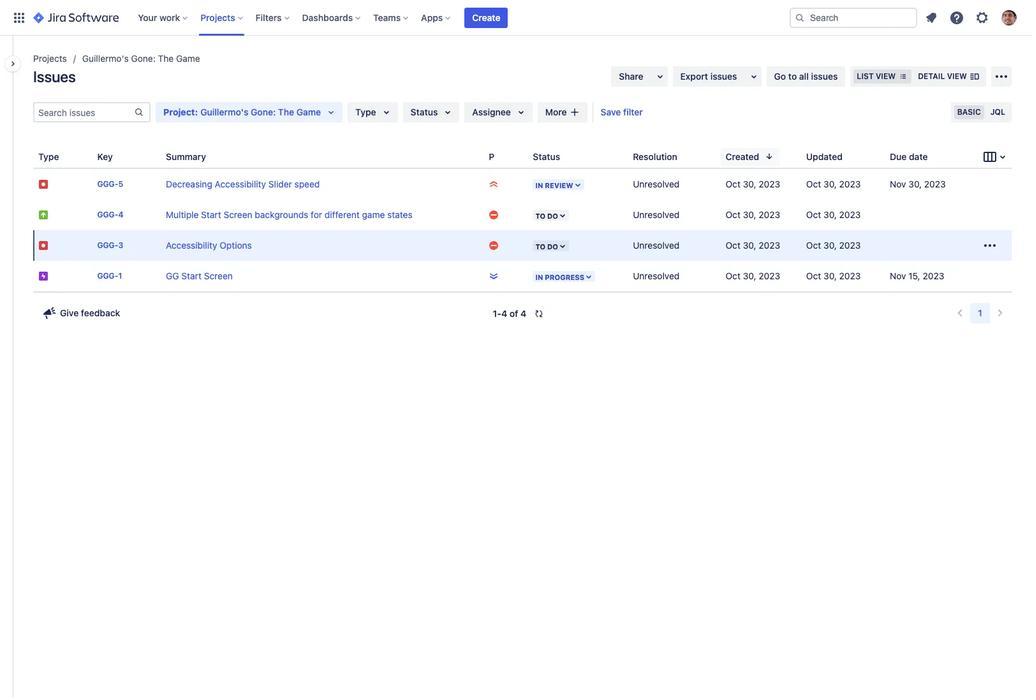 Task type: describe. For each thing, give the bounding box(es) containing it.
go to all issues link
[[767, 66, 846, 87]]

of
[[510, 308, 519, 319]]

due date button
[[885, 148, 949, 166]]

1 button
[[971, 303, 991, 324]]

row containing decreasing accessibility slider speed
[[33, 169, 1012, 200]]

summary button
[[161, 148, 227, 166]]

1 vertical spatial gone:
[[251, 107, 276, 117]]

guillermo's gone: the game link
[[82, 51, 200, 66]]

basic
[[958, 107, 981, 117]]

create button
[[465, 7, 508, 28]]

assignee button
[[465, 102, 533, 123]]

give
[[60, 308, 79, 318]]

drag column image for key
[[92, 149, 108, 164]]

settings image
[[975, 10, 991, 25]]

key
[[97, 151, 113, 162]]

ggg- for gg
[[97, 272, 118, 281]]

give feedback
[[60, 308, 120, 318]]

share
[[619, 71, 644, 82]]

lowest image
[[489, 271, 499, 281]]

updated
[[807, 151, 843, 162]]

1 vertical spatial accessibility
[[166, 240, 217, 251]]

status inside status button
[[533, 151, 560, 162]]

type button
[[33, 148, 79, 166]]

export issues
[[681, 71, 738, 82]]

due date
[[890, 151, 928, 162]]

row containing gg start screen
[[33, 261, 1012, 292]]

issue operations menu image
[[983, 269, 998, 284]]

addicon image
[[570, 107, 580, 117]]

4 for ggg-
[[118, 210, 123, 220]]

your work
[[138, 12, 180, 23]]

issues inside button
[[711, 71, 738, 82]]

ggg-4
[[97, 210, 123, 220]]

:
[[195, 107, 198, 117]]

banner containing your work
[[0, 0, 1033, 36]]

drag column image for p
[[484, 149, 499, 164]]

ggg-3 link
[[97, 241, 123, 250]]

medium high image for accessibility options
[[489, 241, 499, 251]]

3
[[118, 241, 123, 250]]

nov 15, 2023
[[890, 271, 945, 281]]

15,
[[909, 271, 921, 281]]

drag column image for status
[[528, 149, 543, 164]]

1 vertical spatial game
[[297, 107, 321, 117]]

ggg-1
[[97, 272, 122, 281]]

save filter
[[601, 107, 643, 117]]

states
[[388, 209, 413, 220]]

project : guillermo's gone: the game
[[163, 107, 321, 117]]

all
[[800, 71, 809, 82]]

your profile and settings image
[[1002, 10, 1017, 25]]

nov for nov 30, 2023
[[890, 179, 907, 190]]

to
[[789, 71, 797, 82]]

bug image for accessibility
[[38, 241, 49, 251]]

ggg-3
[[97, 241, 123, 250]]

more button
[[538, 102, 588, 123]]

ggg-1 link
[[97, 272, 122, 281]]

drag column image for type
[[33, 149, 49, 164]]

issue operations menu image
[[983, 238, 998, 253]]

guillermo's gone: the game
[[82, 53, 200, 64]]

1-
[[493, 308, 502, 319]]

guillermo's inside guillermo's gone: the game link
[[82, 53, 129, 64]]

date
[[910, 151, 928, 162]]

teams
[[373, 12, 401, 23]]

multiple start screen backgrounds for different game states
[[166, 209, 413, 220]]

help image
[[950, 10, 965, 25]]

export
[[681, 71, 709, 82]]

key button
[[92, 148, 133, 166]]

more
[[546, 107, 567, 117]]

open export issues dropdown image
[[746, 69, 762, 84]]

0 vertical spatial accessibility
[[215, 179, 266, 190]]

dashboards button
[[298, 7, 366, 28]]

options
[[220, 240, 252, 251]]

give feedback button
[[34, 303, 128, 324]]

issues inside 'link'
[[812, 71, 838, 82]]

board icon image
[[983, 149, 998, 165]]

projects for the projects 'popup button'
[[201, 12, 235, 23]]

refresh image
[[534, 309, 545, 319]]

list view
[[857, 71, 896, 81]]

save
[[601, 107, 621, 117]]

decreasing accessibility slider speed link
[[166, 179, 320, 190]]

unresolved for accessibility options
[[633, 240, 680, 251]]

projects for projects link
[[33, 53, 67, 64]]

medium high image for multiple start screen backgrounds for different game states
[[489, 210, 499, 220]]

your work button
[[134, 7, 193, 28]]

created
[[726, 151, 760, 162]]

unresolved for decreasing accessibility slider speed
[[633, 179, 680, 190]]

multiple
[[166, 209, 199, 220]]

teams button
[[370, 7, 414, 28]]

drag column image for resolution
[[628, 149, 643, 164]]

gg
[[166, 271, 179, 281]]

status button
[[528, 148, 581, 166]]

p
[[489, 151, 495, 162]]

decreasing accessibility slider speed
[[166, 179, 320, 190]]

drag column image for due date
[[885, 149, 901, 164]]

chevron down icon image
[[996, 149, 1011, 165]]

type inside dropdown button
[[356, 107, 376, 117]]

projects link
[[33, 51, 67, 66]]

summary
[[166, 151, 206, 162]]

share button
[[612, 66, 668, 87]]

highest image
[[489, 179, 499, 190]]

improvement image
[[38, 210, 49, 220]]

save filter button
[[593, 102, 651, 123]]

go
[[775, 71, 786, 82]]



Task type: locate. For each thing, give the bounding box(es) containing it.
projects button
[[197, 7, 248, 28]]

3 drag column image from the left
[[161, 149, 176, 164]]

3 ggg- from the top
[[97, 241, 118, 250]]

row up of
[[33, 261, 1012, 292]]

for
[[311, 209, 322, 220]]

1 vertical spatial start
[[182, 271, 202, 281]]

speed
[[295, 179, 320, 190]]

export issues button
[[673, 66, 762, 87]]

drag column image inside status button
[[528, 149, 543, 164]]

slider
[[269, 179, 292, 190]]

row down highest image
[[33, 200, 1012, 230]]

1 vertical spatial type
[[38, 151, 59, 162]]

0 vertical spatial projects
[[201, 12, 235, 23]]

1-4 of 4
[[493, 308, 527, 319]]

jira software image
[[33, 10, 119, 25], [33, 10, 119, 25]]

search image
[[795, 12, 805, 23]]

0 vertical spatial screen
[[224, 209, 253, 220]]

issues right export
[[711, 71, 738, 82]]

drag column image
[[33, 149, 49, 164], [92, 149, 108, 164], [161, 149, 176, 164], [484, 149, 499, 164], [628, 149, 643, 164]]

drag column image left date
[[885, 149, 901, 164]]

ggg- for multiple
[[97, 210, 118, 220]]

sidebar navigation image
[[0, 51, 28, 77]]

epic image
[[38, 271, 49, 281]]

drag column image for created
[[721, 149, 736, 164]]

drag column image up ggg-5 link
[[92, 149, 108, 164]]

1 view from the left
[[876, 71, 896, 81]]

1 ggg- from the top
[[97, 180, 118, 189]]

0 vertical spatial status
[[411, 107, 438, 117]]

0 vertical spatial guillermo's
[[82, 53, 129, 64]]

projects up issues
[[33, 53, 67, 64]]

1 inside issues element
[[118, 272, 122, 281]]

filters button
[[252, 7, 295, 28]]

2 nov from the top
[[890, 271, 907, 281]]

1 vertical spatial 1
[[979, 308, 983, 318]]

resolution button
[[628, 148, 698, 166]]

projects right "work"
[[201, 12, 235, 23]]

issues
[[711, 71, 738, 82], [812, 71, 838, 82]]

screen
[[224, 209, 253, 220], [204, 271, 233, 281]]

nov for nov 15, 2023
[[890, 271, 907, 281]]

list
[[857, 71, 874, 81]]

drag column image
[[528, 149, 543, 164], [721, 149, 736, 164], [802, 149, 817, 164], [885, 149, 901, 164]]

1 row from the top
[[33, 169, 1012, 200]]

30,
[[743, 179, 757, 190], [824, 179, 837, 190], [909, 179, 922, 190], [743, 209, 757, 220], [824, 209, 837, 220], [743, 240, 757, 251], [824, 240, 837, 251], [743, 271, 757, 281], [824, 271, 837, 281]]

1 horizontal spatial 4
[[502, 308, 508, 319]]

2 unresolved from the top
[[633, 209, 680, 220]]

accessibility left slider
[[215, 179, 266, 190]]

2023
[[759, 179, 781, 190], [840, 179, 861, 190], [925, 179, 946, 190], [759, 209, 781, 220], [840, 209, 861, 220], [759, 240, 781, 251], [840, 240, 861, 251], [759, 271, 781, 281], [840, 271, 861, 281], [923, 271, 945, 281]]

multiple start screen backgrounds for different game states link
[[166, 209, 413, 220]]

banner
[[0, 0, 1033, 36]]

view for detail view
[[948, 71, 968, 81]]

created button
[[721, 148, 780, 166]]

type button
[[348, 102, 398, 123]]

1 vertical spatial projects
[[33, 53, 67, 64]]

status button
[[403, 102, 460, 123]]

view
[[876, 71, 896, 81], [948, 71, 968, 81]]

1 vertical spatial the
[[278, 107, 294, 117]]

drag column image right the p button
[[528, 149, 543, 164]]

view right list
[[876, 71, 896, 81]]

sorted in descending order image
[[765, 151, 775, 162]]

drag column image right sorted in descending order image
[[802, 149, 817, 164]]

1 vertical spatial medium high image
[[489, 241, 499, 251]]

4 drag column image from the left
[[885, 149, 901, 164]]

row containing accessibility options
[[33, 230, 1012, 261]]

4 up 3
[[118, 210, 123, 220]]

different
[[325, 209, 360, 220]]

accessibility options link
[[166, 240, 252, 251]]

nov
[[890, 179, 907, 190], [890, 271, 907, 281]]

drag column image for updated
[[802, 149, 817, 164]]

0 vertical spatial nov
[[890, 179, 907, 190]]

screen down accessibility options
[[204, 271, 233, 281]]

1 medium high image from the top
[[489, 210, 499, 220]]

Search issues text field
[[34, 103, 134, 121]]

bug image down type button
[[38, 179, 49, 190]]

drag column image up highest image
[[484, 149, 499, 164]]

detail
[[919, 71, 946, 81]]

1 horizontal spatial status
[[533, 151, 560, 162]]

1 vertical spatial nov
[[890, 271, 907, 281]]

4 ggg- from the top
[[97, 272, 118, 281]]

projects inside 'popup button'
[[201, 12, 235, 23]]

5
[[118, 180, 123, 189]]

updated button
[[802, 148, 864, 166]]

view right detail
[[948, 71, 968, 81]]

start right "gg"
[[182, 271, 202, 281]]

filter
[[624, 107, 643, 117]]

due
[[890, 151, 907, 162]]

decreasing
[[166, 179, 212, 190]]

drag column image inside key button
[[92, 149, 108, 164]]

filters
[[256, 12, 282, 23]]

2 drag column image from the left
[[92, 149, 108, 164]]

the
[[158, 53, 174, 64], [278, 107, 294, 117]]

feedback
[[81, 308, 120, 318]]

4
[[118, 210, 123, 220], [502, 308, 508, 319], [521, 308, 527, 319]]

gg start screen
[[166, 271, 233, 281]]

nov left 15,
[[890, 271, 907, 281]]

0 horizontal spatial type
[[38, 151, 59, 162]]

status down the more
[[533, 151, 560, 162]]

dashboards
[[302, 12, 353, 23]]

1 horizontal spatial issues
[[812, 71, 838, 82]]

medium high image
[[489, 210, 499, 220], [489, 241, 499, 251]]

drag column image up 'improvement' icon
[[33, 149, 49, 164]]

unresolved for multiple start screen backgrounds for different game states
[[633, 209, 680, 220]]

row down the p button
[[33, 169, 1012, 200]]

0 vertical spatial the
[[158, 53, 174, 64]]

0 vertical spatial gone:
[[131, 53, 156, 64]]

4 inside issues element
[[118, 210, 123, 220]]

1 bug image from the top
[[38, 179, 49, 190]]

open share dialog image
[[653, 69, 668, 84]]

3 row from the top
[[33, 230, 1012, 261]]

2 horizontal spatial 4
[[521, 308, 527, 319]]

0 vertical spatial type
[[356, 107, 376, 117]]

type inside button
[[38, 151, 59, 162]]

import and bulk change issues image
[[994, 69, 1010, 84]]

type
[[356, 107, 376, 117], [38, 151, 59, 162]]

nov down due
[[890, 179, 907, 190]]

start for multiple
[[201, 209, 221, 220]]

backgrounds
[[255, 209, 309, 220]]

gone:
[[131, 53, 156, 64], [251, 107, 276, 117]]

1 horizontal spatial game
[[297, 107, 321, 117]]

0 horizontal spatial status
[[411, 107, 438, 117]]

row up lowest icon
[[33, 230, 1012, 261]]

bug image down 'improvement' icon
[[38, 241, 49, 251]]

1 horizontal spatial view
[[948, 71, 968, 81]]

4 drag column image from the left
[[484, 149, 499, 164]]

detail view
[[919, 71, 968, 81]]

3 unresolved from the top
[[633, 240, 680, 251]]

ggg- down key button
[[97, 180, 118, 189]]

status right type dropdown button
[[411, 107, 438, 117]]

1 drag column image from the left
[[528, 149, 543, 164]]

screen for gg
[[204, 271, 233, 281]]

gg start screen link
[[166, 271, 233, 281]]

unresolved for gg start screen
[[633, 271, 680, 281]]

accessibility up the gg start screen link
[[166, 240, 217, 251]]

2 drag column image from the left
[[721, 149, 736, 164]]

ggg- down ggg-3 link on the left top of page
[[97, 272, 118, 281]]

start for gg
[[182, 271, 202, 281]]

4 for 1-
[[502, 308, 508, 319]]

drag column image inside the p button
[[484, 149, 499, 164]]

0 vertical spatial bug image
[[38, 179, 49, 190]]

create
[[473, 12, 501, 23]]

2 ggg- from the top
[[97, 210, 118, 220]]

issues
[[33, 68, 76, 86]]

1 horizontal spatial gone:
[[251, 107, 276, 117]]

drag column image inside updated button
[[802, 149, 817, 164]]

0 horizontal spatial 1
[[118, 272, 122, 281]]

0 horizontal spatial 4
[[118, 210, 123, 220]]

guillermo's right : in the left top of the page
[[201, 107, 249, 117]]

p button
[[484, 148, 515, 166]]

1 nov from the top
[[890, 179, 907, 190]]

2 issues from the left
[[812, 71, 838, 82]]

2 row from the top
[[33, 200, 1012, 230]]

start right multiple
[[201, 209, 221, 220]]

drag column image down filter
[[628, 149, 643, 164]]

screen for multiple
[[224, 209, 253, 220]]

work
[[160, 12, 180, 23]]

ggg- for accessibility
[[97, 241, 118, 250]]

medium high image down highest image
[[489, 210, 499, 220]]

ggg-4 link
[[97, 210, 123, 220]]

drag column image right "sort in ascending order" image
[[721, 149, 736, 164]]

1 vertical spatial bug image
[[38, 241, 49, 251]]

1 inside 1 button
[[979, 308, 983, 318]]

1 horizontal spatial 1
[[979, 308, 983, 318]]

0 horizontal spatial projects
[[33, 53, 67, 64]]

drag column image inside resolution button
[[628, 149, 643, 164]]

4 row from the top
[[33, 261, 1012, 292]]

1 horizontal spatial guillermo's
[[201, 107, 249, 117]]

issues right all
[[812, 71, 838, 82]]

accessibility options
[[166, 240, 252, 251]]

game
[[176, 53, 200, 64], [297, 107, 321, 117]]

ggg- down ggg-5 link
[[97, 210, 118, 220]]

bug image
[[38, 179, 49, 190], [38, 241, 49, 251]]

go to all issues
[[775, 71, 838, 82]]

resolution
[[633, 151, 678, 162]]

0 horizontal spatial view
[[876, 71, 896, 81]]

2 medium high image from the top
[[489, 241, 499, 251]]

view for list view
[[876, 71, 896, 81]]

bug image for decreasing
[[38, 179, 49, 190]]

your
[[138, 12, 157, 23]]

0 vertical spatial game
[[176, 53, 200, 64]]

1 horizontal spatial projects
[[201, 12, 235, 23]]

0 horizontal spatial the
[[158, 53, 174, 64]]

primary element
[[8, 0, 790, 35]]

3 drag column image from the left
[[802, 149, 817, 164]]

game
[[362, 209, 385, 220]]

1 vertical spatial status
[[533, 151, 560, 162]]

1 drag column image from the left
[[33, 149, 49, 164]]

row
[[33, 169, 1012, 200], [33, 200, 1012, 230], [33, 230, 1012, 261], [33, 261, 1012, 292]]

screen up options
[[224, 209, 253, 220]]

drag column image up decreasing
[[161, 149, 176, 164]]

1 down issue operations menu image
[[979, 308, 983, 318]]

1 horizontal spatial the
[[278, 107, 294, 117]]

0 horizontal spatial game
[[176, 53, 200, 64]]

nov 30, 2023
[[890, 179, 946, 190]]

status inside status dropdown button
[[411, 107, 438, 117]]

oct
[[726, 179, 741, 190], [807, 179, 822, 190], [726, 209, 741, 220], [807, 209, 822, 220], [726, 240, 741, 251], [807, 240, 822, 251], [726, 271, 741, 281], [807, 271, 822, 281]]

1 down 3
[[118, 272, 122, 281]]

4 unresolved from the top
[[633, 271, 680, 281]]

0 horizontal spatial guillermo's
[[82, 53, 129, 64]]

0 horizontal spatial gone:
[[131, 53, 156, 64]]

5 drag column image from the left
[[628, 149, 643, 164]]

2 bug image from the top
[[38, 241, 49, 251]]

1 issues from the left
[[711, 71, 738, 82]]

notifications image
[[924, 10, 940, 25]]

4 left of
[[502, 308, 508, 319]]

0 horizontal spatial issues
[[711, 71, 738, 82]]

drag column image for summary
[[161, 149, 176, 164]]

drag column image inside summary button
[[161, 149, 176, 164]]

oct 30, 2023
[[726, 179, 781, 190], [807, 179, 861, 190], [726, 209, 781, 220], [807, 209, 861, 220], [726, 240, 781, 251], [807, 240, 861, 251], [726, 271, 781, 281], [807, 271, 861, 281]]

Search field
[[790, 7, 918, 28]]

ggg- up ggg-1
[[97, 241, 118, 250]]

1 vertical spatial guillermo's
[[201, 107, 249, 117]]

status
[[411, 107, 438, 117], [533, 151, 560, 162]]

guillermo's right projects link
[[82, 53, 129, 64]]

issues element
[[33, 146, 1012, 292]]

ggg- for decreasing
[[97, 180, 118, 189]]

ggg-5
[[97, 180, 123, 189]]

assignee
[[473, 107, 511, 117]]

project
[[163, 107, 195, 117]]

4 right of
[[521, 308, 527, 319]]

row containing multiple start screen backgrounds for different game states
[[33, 200, 1012, 230]]

jql
[[991, 107, 1006, 117]]

2 view from the left
[[948, 71, 968, 81]]

unresolved
[[633, 179, 680, 190], [633, 209, 680, 220], [633, 240, 680, 251], [633, 271, 680, 281]]

medium high image up lowest icon
[[489, 241, 499, 251]]

appswitcher icon image
[[11, 10, 27, 25]]

ggg-5 link
[[97, 180, 123, 189]]

drag column image inside due date "button"
[[885, 149, 901, 164]]

sort in ascending order image
[[683, 151, 693, 162]]

0 vertical spatial 1
[[118, 272, 122, 281]]

start
[[201, 209, 221, 220], [182, 271, 202, 281]]

apps
[[421, 12, 443, 23]]

0 vertical spatial start
[[201, 209, 221, 220]]

0 vertical spatial medium high image
[[489, 210, 499, 220]]

1 horizontal spatial type
[[356, 107, 376, 117]]

drag column image inside type button
[[33, 149, 49, 164]]

apps button
[[418, 7, 456, 28]]

1 unresolved from the top
[[633, 179, 680, 190]]

1 vertical spatial screen
[[204, 271, 233, 281]]



Task type: vqa. For each thing, say whether or not it's contained in the screenshot.
Custom
no



